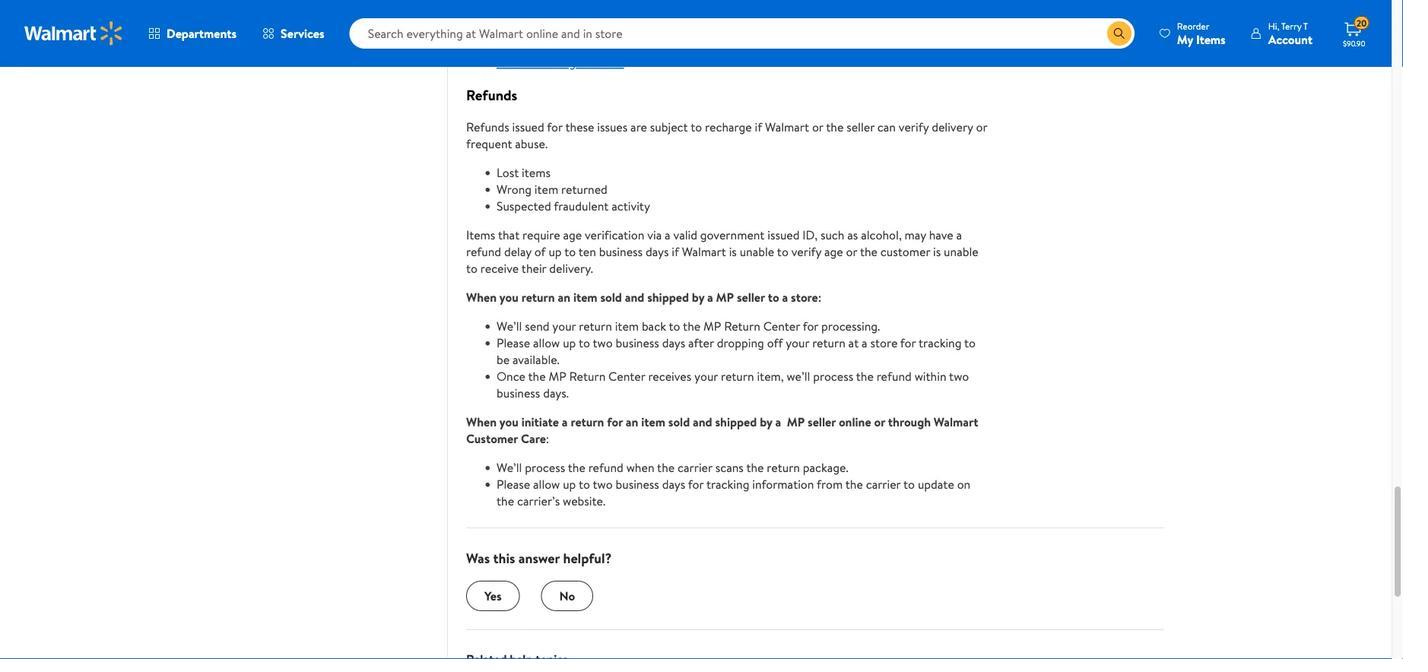 Task type: vqa. For each thing, say whether or not it's contained in the screenshot.
Shop inside 'link'
no



Task type: locate. For each thing, give the bounding box(es) containing it.
0 horizontal spatial center
[[608, 368, 645, 385]]

we'll inside 'we'll send your return item back to the mp return center for processing. please allow up to two business days after dropping off your return at a store for tracking to be available. once the mp return center receives your return item, we'll process the refund within two business days.'
[[497, 318, 522, 335]]

a left store:
[[782, 289, 788, 306]]

days right when
[[662, 476, 685, 493]]

1 is from the left
[[729, 244, 737, 260]]

0 vertical spatial be
[[647, 37, 660, 54]]

refund
[[466, 244, 501, 260], [877, 368, 912, 385], [588, 459, 623, 476]]

tools,
[[877, 4, 906, 20]]

the
[[700, 20, 718, 37], [788, 37, 805, 54], [826, 119, 844, 136], [860, 244, 878, 260], [683, 318, 701, 335], [528, 368, 546, 385], [856, 368, 874, 385], [568, 459, 585, 476], [657, 459, 675, 476], [746, 459, 764, 476], [845, 476, 863, 493], [497, 493, 514, 510]]

to inside refunds issued for these issues are subject to recharge if walmart or the seller can verify delivery or frequent abuse.
[[691, 119, 702, 136]]

we'll for we'll send your return item back to the mp return center for processing. please allow up to two business days after dropping off your return at a store for tracking to be available. once the mp return center receives your return item, we'll process the refund within two business days.
[[497, 318, 522, 335]]

information down other
[[497, 37, 558, 54]]

verify right can
[[899, 119, 929, 136]]

2 vertical spatial two
[[593, 476, 613, 493]]

1 vertical spatial allow
[[533, 476, 560, 493]]

items right etc.)
[[630, 4, 659, 20]]

20
[[1356, 17, 1367, 29]]

2 horizontal spatial refund
[[877, 368, 912, 385]]

0 vertical spatial process
[[813, 368, 853, 385]]

items inside reorder my items
[[1196, 31, 1226, 48]]

1 you from the top
[[500, 289, 518, 306]]

issues
[[597, 119, 628, 136]]

tracking
[[919, 335, 962, 351], [706, 476, 749, 493]]

hazmat,
[[724, 37, 764, 54]]

business
[[599, 244, 643, 260], [616, 335, 659, 351], [497, 385, 540, 402], [616, 476, 659, 493]]

be inside 'we'll send your return item back to the mp return center for processing. please allow up to two business days after dropping off your return at a store for tracking to be available. once the mp return center receives your return item, we'll process the refund within two business days.'
[[497, 351, 510, 368]]

issued inside items that require age verification via a valid government issued id, such as alcohol, may have a refund delay of up to ten business days if walmart is unable to verify age or the customer is unable to receive their delivery.
[[767, 227, 800, 244]]

0 vertical spatial of
[[876, 37, 887, 54]]

1 vertical spatial of
[[534, 244, 546, 260]]

may right what on the top left of the page
[[623, 37, 644, 54]]

refund inside we'll process the refund when the carrier scans the return package. please allow up to two business days for tracking information from the carrier to update on the carrier's website.
[[588, 459, 623, 476]]

the down at
[[856, 368, 874, 385]]

we'll for we'll process the refund when the carrier scans the return package. please allow up to two business days for tracking information from the carrier to update on the carrier's website.
[[497, 459, 522, 476]]

0 vertical spatial please
[[497, 335, 530, 351]]

sold down receives
[[668, 414, 690, 431]]

0 vertical spatial items
[[630, 4, 659, 20]]

walmart inside 'when you initiate a return for an item sold and shipped by a  mp seller online or through walmart customer care'
[[934, 414, 978, 431]]

days inside 'we'll send your return item back to the mp return center for processing. please allow up to two business days after dropping off your return at a store for tracking to be available. once the mp return center receives your return item, we'll process the refund within two business days.'
[[662, 335, 685, 351]]

up right carrier's
[[563, 476, 576, 493]]

0 vertical spatial issued
[[512, 119, 544, 136]]

your right send
[[552, 318, 576, 335]]

1 vertical spatial days
[[662, 335, 685, 351]]

age left the as
[[824, 244, 843, 260]]

2 refunds from the top
[[466, 119, 509, 136]]

return right days.
[[569, 368, 606, 385]]

0 horizontal spatial items
[[466, 227, 495, 244]]

you inside 'when you initiate a return for an item sold and shipped by a  mp seller online or through walmart customer care'
[[500, 414, 518, 431]]

seller inside refunds issued for these issues are subject to recharge if walmart or the seller can verify delivery or frequent abuse.
[[847, 119, 874, 136]]

1 horizontal spatial your
[[694, 368, 718, 385]]

or inside items that require age verification via a valid government issued id, such as alcohol, may have a refund delay of up to ten business days if walmart is unable to verify age or the customer is unable to receive their delivery.
[[846, 244, 857, 260]]

the left can
[[826, 119, 844, 136]]

1 horizontal spatial return
[[724, 318, 760, 335]]

shipped inside 'when you initiate a return for an item sold and shipped by a  mp seller online or through walmart customer care'
[[715, 414, 757, 431]]

within
[[915, 368, 946, 385]]

2 when from the top
[[466, 414, 497, 431]]

walmart inside items that require age verification via a valid government issued id, such as alcohol, may have a refund delay of up to ten business days if walmart is unable to verify age or the customer is unable to receive their delivery.
[[682, 244, 726, 260]]

two left back
[[593, 335, 613, 351]]

return
[[521, 289, 555, 306], [579, 318, 612, 335], [812, 335, 845, 351], [721, 368, 754, 385], [571, 414, 604, 431], [767, 459, 800, 476]]

please inside we'll process the refund when the carrier scans the return package. please allow up to two business days for tracking information from the carrier to update on the carrier's website.
[[497, 476, 530, 493]]

refund left when
[[588, 459, 623, 476]]

1 please from the top
[[497, 335, 530, 351]]

allow up days.
[[533, 335, 560, 351]]

business inside items that require age verification via a valid government issued id, such as alcohol, may have a refund delay of up to ten business days if walmart is unable to verify age or the customer is unable to receive their delivery.
[[599, 244, 643, 260]]

0 horizontal spatial that
[[498, 227, 520, 244]]

item left back
[[615, 318, 639, 335]]

2 vertical spatial refund
[[588, 459, 623, 476]]

please up once
[[497, 335, 530, 351]]

if
[[755, 119, 762, 136], [672, 244, 679, 260]]

up inside items that require age verification via a valid government issued id, such as alcohol, may have a refund delay of up to ten business days if walmart is unable to verify age or the customer is unable to receive their delivery.
[[549, 244, 562, 260]]

mp
[[716, 289, 734, 306], [703, 318, 721, 335], [549, 368, 566, 385], [787, 414, 805, 431]]

may left have on the top of the page
[[905, 227, 926, 244]]

0 vertical spatial that
[[662, 4, 684, 20]]

sold
[[600, 289, 622, 306], [668, 414, 690, 431]]

allow
[[533, 335, 560, 351], [533, 476, 560, 493]]

1 horizontal spatial carrier
[[866, 476, 901, 493]]

0 horizontal spatial walmart
[[682, 244, 726, 260]]

refunds inside refunds issued for these issues are subject to recharge if walmart or the seller can verify delivery or frequent abuse.
[[466, 119, 509, 136]]

2 vertical spatial items
[[466, 227, 495, 244]]

1 vertical spatial and
[[693, 414, 712, 431]]

days
[[646, 244, 669, 260], [662, 335, 685, 351], [662, 476, 685, 493]]

have
[[929, 227, 953, 244]]

seller for or
[[847, 119, 874, 136]]

Walmart Site-Wide search field
[[350, 18, 1134, 49]]

1 vertical spatial items
[[522, 164, 550, 181]]

for left these
[[547, 119, 563, 136]]

1 vertical spatial up
[[563, 335, 576, 351]]

a
[[727, 4, 733, 20], [874, 20, 880, 37], [665, 227, 670, 244], [956, 227, 962, 244], [707, 289, 713, 306], [782, 289, 788, 306], [862, 335, 867, 351], [562, 414, 568, 431]]

when down once
[[466, 414, 497, 431]]

my
[[1177, 31, 1193, 48]]

1 horizontal spatial battery
[[807, 4, 846, 20]]

a left return. at the top of the page
[[874, 20, 880, 37]]

0 vertical spatial information
[[497, 37, 558, 54]]

subject
[[650, 119, 688, 136]]

1 horizontal spatial sold
[[668, 414, 690, 431]]

walmart inside refunds issued for these issues are subject to recharge if walmart or the seller can verify delivery or frequent abuse.
[[765, 119, 809, 136]]

1 when from the top
[[466, 289, 497, 306]]

items
[[537, 54, 566, 71], [522, 164, 550, 181]]

when inside 'when you initiate a return for an item sold and shipped by a  mp seller online or through walmart customer care'
[[466, 414, 497, 431]]

of inside items that require age verification via a valid government issued id, such as alcohol, may have a refund delay of up to ten business days if walmart is unable to verify age or the customer is unable to receive their delivery.
[[534, 244, 546, 260]]

return left off
[[724, 318, 760, 335]]

include
[[687, 4, 724, 20]]

return.
[[883, 20, 918, 37]]

shipped up back
[[647, 289, 689, 306]]

items inside 'lost items wrong item returned suspected fraudulent activity'
[[522, 164, 550, 181]]

reorder
[[1177, 19, 1209, 32]]

information left the from
[[752, 476, 814, 493]]

1 vertical spatial refunds
[[466, 119, 509, 136]]

refunds left abuse.
[[466, 119, 509, 136]]

0 vertical spatial verify
[[899, 119, 929, 136]]

lost items wrong item returned suspected fraudulent activity
[[497, 164, 650, 215]]

shipped
[[647, 289, 689, 306], [715, 414, 757, 431]]

items inside items that require age verification via a valid government issued id, such as alcohol, may have a refund delay of up to ten business days if walmart is unable to verify age or the customer is unable to receive their delivery.
[[466, 227, 495, 244]]

for inside 'when you initiate a return for an item sold and shipped by a  mp seller online or through walmart customer care'
[[607, 414, 623, 431]]

two right within
[[949, 368, 969, 385]]

return left the package.
[[767, 459, 800, 476]]

when down receive
[[466, 289, 497, 306]]

delivery
[[932, 119, 973, 136]]

update
[[918, 476, 954, 493]]

1 vertical spatial you
[[500, 414, 518, 431]]

1 vertical spatial be
[[497, 351, 510, 368]]

0 horizontal spatial issued
[[512, 119, 544, 136]]

hi,
[[1268, 19, 1279, 32]]

return right :
[[571, 414, 604, 431]]

1 horizontal spatial refund
[[588, 459, 623, 476]]

walmart
[[765, 119, 809, 136], [682, 244, 726, 260], [934, 414, 978, 431]]

2 allow from the top
[[533, 476, 560, 493]]

common
[[531, 4, 578, 20]]

refunds for refunds issued for these issues are subject to recharge if walmart or the seller can verify delivery or frequent abuse.
[[466, 119, 509, 136]]

1 vertical spatial tracking
[[706, 476, 749, 493]]

and up back
[[625, 289, 644, 306]]

a right have on the top of the page
[[956, 227, 962, 244]]

back
[[642, 318, 666, 335]]

0 horizontal spatial tracking
[[706, 476, 749, 493]]

a right :
[[562, 414, 568, 431]]

days.
[[543, 385, 569, 402]]

the right see
[[788, 37, 805, 54]]

original
[[721, 20, 760, 37]]

1 we'll from the top
[[497, 318, 522, 335]]

or
[[812, 119, 823, 136], [976, 119, 987, 136], [846, 244, 857, 260], [874, 414, 885, 431]]

information inside other common products items that include a rechargeable battery (e.g., tools, drills, lawn equipment, laptops, etc.) must contain the original battery to qualify for a return. for more information about what may be considered hazmat, see the
[[497, 37, 558, 54]]

such
[[820, 227, 844, 244]]

that left include
[[662, 4, 684, 20]]

0 vertical spatial up
[[549, 244, 562, 260]]

the inside items that require age verification via a valid government issued id, such as alcohol, may have a refund delay of up to ten business days if walmart is unable to verify age or the customer is unable to receive their delivery.
[[860, 244, 878, 260]]

1 vertical spatial refund
[[877, 368, 912, 385]]

2 vertical spatial up
[[563, 476, 576, 493]]

up inside we'll process the refund when the carrier scans the return package. please allow up to two business days for tracking information from the carrier to update on the carrier's website.
[[563, 476, 576, 493]]

1 horizontal spatial walmart
[[765, 119, 809, 136]]

walmart right the recharge on the top of the page
[[765, 119, 809, 136]]

carrier left scans
[[678, 459, 712, 476]]

may inside other common products items that include a rechargeable battery (e.g., tools, drills, lawn equipment, laptops, etc.) must contain the original battery to qualify for a return. for more information about what may be considered hazmat, see the
[[623, 37, 644, 54]]

0 horizontal spatial an
[[558, 289, 570, 306]]

2 please from the top
[[497, 476, 530, 493]]

or right online
[[874, 414, 885, 431]]

tracking up within
[[919, 335, 962, 351]]

1 horizontal spatial and
[[693, 414, 712, 431]]

an up when
[[626, 414, 638, 431]]

walmart right through
[[934, 414, 978, 431]]

up
[[549, 244, 562, 260], [563, 335, 576, 351], [563, 476, 576, 493]]

seller left online
[[808, 414, 836, 431]]

we'll left send
[[497, 318, 522, 335]]

1 vertical spatial by
[[760, 414, 772, 431]]

or right such
[[846, 244, 857, 260]]

that inside items that require age verification via a valid government issued id, such as alcohol, may have a refund delay of up to ten business days if walmart is unable to verify age or the customer is unable to receive their delivery.
[[498, 227, 520, 244]]

1 horizontal spatial shipped
[[715, 414, 757, 431]]

be left the available.
[[497, 351, 510, 368]]

battery
[[807, 4, 846, 20], [763, 20, 801, 37]]

walmart image
[[24, 21, 123, 46]]

seller for by
[[808, 414, 836, 431]]

for right :
[[607, 414, 623, 431]]

of down tools,
[[876, 37, 887, 54]]

if inside items that require age verification via a valid government issued id, such as alcohol, may have a refund delay of up to ten business days if walmart is unable to verify age or the customer is unable to receive their delivery.
[[672, 244, 679, 260]]

verification
[[585, 227, 644, 244]]

the right back
[[683, 318, 701, 335]]

information
[[497, 37, 558, 54], [752, 476, 814, 493]]

0 vertical spatial allow
[[533, 335, 560, 351]]

item
[[534, 181, 558, 198], [573, 289, 597, 306], [615, 318, 639, 335], [641, 414, 665, 431]]

1 vertical spatial if
[[672, 244, 679, 260]]

0 vertical spatial shipped
[[647, 289, 689, 306]]

if right via
[[672, 244, 679, 260]]

0 vertical spatial tracking
[[919, 335, 962, 351]]

for down store:
[[803, 318, 818, 335]]

lawn
[[940, 4, 964, 20]]

items up receive
[[466, 227, 495, 244]]

refunds down hazmat
[[466, 85, 517, 105]]

unable left id,
[[740, 244, 774, 260]]

by inside 'when you initiate a return for an item sold and shipped by a  mp seller online or through walmart customer care'
[[760, 414, 772, 431]]

if right the recharge on the top of the page
[[755, 119, 762, 136]]

item up when
[[641, 414, 665, 431]]

1 refunds from the top
[[466, 85, 517, 105]]

mp down items that require age verification via a valid government issued id, such as alcohol, may have a refund delay of up to ten business days if walmart is unable to verify age or the customer is unable to receive their delivery.
[[716, 289, 734, 306]]

and
[[625, 289, 644, 306], [693, 414, 712, 431]]

2 horizontal spatial items
[[1196, 31, 1226, 48]]

care
[[521, 431, 546, 447]]

fraudulent
[[554, 198, 609, 215]]

we'll down the customer
[[497, 459, 522, 476]]

days inside we'll process the refund when the carrier scans the return package. please allow up to two business days for tracking information from the carrier to update on the carrier's website.
[[662, 476, 685, 493]]

1 vertical spatial center
[[608, 368, 645, 385]]

we'll inside we'll process the refund when the carrier scans the return package. please allow up to two business days for tracking information from the carrier to update on the carrier's website.
[[497, 459, 522, 476]]

seller
[[847, 119, 874, 136], [737, 289, 765, 306], [808, 414, 836, 431]]

0 horizontal spatial if
[[672, 244, 679, 260]]

may
[[623, 37, 644, 54], [905, 227, 926, 244]]

or left can
[[812, 119, 823, 136]]

items right my
[[1196, 31, 1226, 48]]

store
[[870, 335, 898, 351]]

when you return an item sold and shipped by a mp seller to a store:
[[466, 289, 822, 306]]

be inside other common products items that include a rechargeable battery (e.g., tools, drills, lawn equipment, laptops, etc.) must contain the original battery to qualify for a return. for more information about what may be considered hazmat, see the
[[647, 37, 660, 54]]

other
[[497, 4, 529, 20]]

refund left delay
[[466, 244, 501, 260]]

1 horizontal spatial process
[[813, 368, 853, 385]]

2 we'll from the top
[[497, 459, 522, 476]]

1 vertical spatial that
[[498, 227, 520, 244]]

0 vertical spatial days
[[646, 244, 669, 260]]

0 horizontal spatial verify
[[791, 244, 821, 260]]

2 horizontal spatial walmart
[[934, 414, 978, 431]]

1 vertical spatial two
[[949, 368, 969, 385]]

2 vertical spatial days
[[662, 476, 685, 493]]

1 vertical spatial an
[[626, 414, 638, 431]]

two left when
[[593, 476, 613, 493]]

walmart right via
[[682, 244, 726, 260]]

issued left id,
[[767, 227, 800, 244]]

the right when
[[657, 459, 675, 476]]

1 vertical spatial shipped
[[715, 414, 757, 431]]

1 horizontal spatial tracking
[[919, 335, 962, 351]]

laptops,
[[559, 20, 600, 37]]

or inside 'when you initiate a return for an item sold and shipped by a  mp seller online or through walmart customer care'
[[874, 414, 885, 431]]

0 vertical spatial may
[[623, 37, 644, 54]]

0 vertical spatial return
[[724, 318, 760, 335]]

2 you from the top
[[500, 414, 518, 431]]

0 horizontal spatial process
[[525, 459, 565, 476]]

1 horizontal spatial may
[[905, 227, 926, 244]]

0 horizontal spatial information
[[497, 37, 558, 54]]

1 vertical spatial issued
[[767, 227, 800, 244]]

verify
[[899, 119, 929, 136], [791, 244, 821, 260]]

seller inside 'when you initiate a return for an item sold and shipped by a  mp seller online or through walmart customer care'
[[808, 414, 836, 431]]

0 horizontal spatial shipped
[[647, 289, 689, 306]]

1 unable from the left
[[740, 244, 774, 260]]

1 allow from the top
[[533, 335, 560, 351]]

that
[[662, 4, 684, 20], [498, 227, 520, 244]]

the right the as
[[860, 244, 878, 260]]

by
[[692, 289, 704, 306], [760, 414, 772, 431]]

and up we'll process the refund when the carrier scans the return package. please allow up to two business days for tracking information from the carrier to update on the carrier's website.
[[693, 414, 712, 431]]

issued right frequent
[[512, 119, 544, 136]]

0 horizontal spatial refund
[[466, 244, 501, 260]]

0 vertical spatial we'll
[[497, 318, 522, 335]]

2 vertical spatial walmart
[[934, 414, 978, 431]]

business right 'website.'
[[616, 476, 659, 493]]

1 horizontal spatial by
[[760, 414, 772, 431]]

an down delivery.
[[558, 289, 570, 306]]

1 vertical spatial items
[[1196, 31, 1226, 48]]

Search search field
[[350, 18, 1134, 49]]

0 vertical spatial refunds
[[466, 85, 517, 105]]

0 horizontal spatial of
[[534, 244, 546, 260]]

0 vertical spatial refund
[[466, 244, 501, 260]]

be
[[647, 37, 660, 54], [497, 351, 510, 368]]

0 vertical spatial seller
[[847, 119, 874, 136]]

suspected
[[497, 198, 551, 215]]

seller left can
[[847, 119, 874, 136]]

by down item,
[[760, 414, 772, 431]]

mp down we'll
[[787, 414, 805, 431]]

send
[[525, 318, 549, 335]]

sold inside 'when you initiate a return for an item sold and shipped by a  mp seller online or through walmart customer care'
[[668, 414, 690, 431]]

please down care at left bottom
[[497, 476, 530, 493]]

0 horizontal spatial unable
[[740, 244, 774, 260]]

items right hazmat
[[537, 54, 566, 71]]

1 vertical spatial please
[[497, 476, 530, 493]]

1 vertical spatial walmart
[[682, 244, 726, 260]]

at
[[848, 335, 859, 351]]

0 vertical spatial walmart
[[765, 119, 809, 136]]

1 horizontal spatial seller
[[808, 414, 836, 431]]

business up initiate
[[497, 385, 540, 402]]

process right we'll
[[813, 368, 853, 385]]

online
[[839, 414, 871, 431]]

up right send
[[563, 335, 576, 351]]

is right valid
[[729, 244, 737, 260]]

$90.90
[[1343, 38, 1365, 48]]

1 horizontal spatial an
[[626, 414, 638, 431]]

of right delay
[[534, 244, 546, 260]]

your right off
[[786, 335, 809, 351]]

be left considered
[[647, 37, 660, 54]]

refund down the store
[[877, 368, 912, 385]]

ten
[[579, 244, 596, 260]]

process down :
[[525, 459, 565, 476]]

0 vertical spatial center
[[763, 318, 800, 335]]

1 vertical spatial when
[[466, 414, 497, 431]]

0 vertical spatial items
[[537, 54, 566, 71]]

items
[[630, 4, 659, 20], [1196, 31, 1226, 48], [466, 227, 495, 244]]

seller up dropping
[[737, 289, 765, 306]]

for right "qualify"
[[856, 20, 871, 37]]

your
[[552, 318, 576, 335], [786, 335, 809, 351], [694, 368, 718, 385]]

1 vertical spatial return
[[569, 368, 606, 385]]

is right the customer
[[933, 244, 941, 260]]

you for initiate
[[500, 414, 518, 431]]

1 horizontal spatial that
[[662, 4, 684, 20]]

process inside 'we'll send your return item back to the mp return center for processing. please allow up to two business days after dropping off your return at a store for tracking to be available. once the mp return center receives your return item, we'll process the refund within two business days.'
[[813, 368, 853, 385]]

2 vertical spatial seller
[[808, 414, 836, 431]]

items inside department of transportation's hazmat items guidelines.
[[537, 54, 566, 71]]

unable right the customer
[[944, 244, 978, 260]]

your down after
[[694, 368, 718, 385]]

we'll
[[497, 318, 522, 335], [497, 459, 522, 476]]

information inside we'll process the refund when the carrier scans the return package. please allow up to two business days for tracking information from the carrier to update on the carrier's website.
[[752, 476, 814, 493]]

1 vertical spatial seller
[[737, 289, 765, 306]]

two inside we'll process the refund when the carrier scans the return package. please allow up to two business days for tracking information from the carrier to update on the carrier's website.
[[593, 476, 613, 493]]

process inside we'll process the refund when the carrier scans the return package. please allow up to two business days for tracking information from the carrier to update on the carrier's website.
[[525, 459, 565, 476]]

1 vertical spatial sold
[[668, 414, 690, 431]]



Task type: describe. For each thing, give the bounding box(es) containing it.
services
[[281, 25, 324, 42]]

return inside 'when you initiate a return for an item sold and shipped by a  mp seller online or through walmart customer care'
[[571, 414, 604, 431]]

a inside 'we'll send your return item back to the mp return center for processing. please allow up to two business days after dropping off your return at a store for tracking to be available. once the mp return center receives your return item, we'll process the refund within two business days.'
[[862, 335, 867, 351]]

mp right once
[[549, 368, 566, 385]]

mp right back
[[703, 318, 721, 335]]

an inside 'when you initiate a return for an item sold and shipped by a  mp seller online or through walmart customer care'
[[626, 414, 638, 431]]

on
[[957, 476, 970, 493]]

can
[[877, 119, 896, 136]]

verify inside items that require age verification via a valid government issued id, such as alcohol, may have a refund delay of up to ten business days if walmart is unable to verify age or the customer is unable to receive their delivery.
[[791, 244, 821, 260]]

0 vertical spatial by
[[692, 289, 704, 306]]

1 horizontal spatial age
[[824, 244, 843, 260]]

and inside 'when you initiate a return for an item sold and shipped by a  mp seller online or through walmart customer care'
[[693, 414, 712, 431]]

2 unable from the left
[[944, 244, 978, 260]]

via
[[647, 227, 662, 244]]

store:
[[791, 289, 822, 306]]

returned
[[561, 181, 607, 198]]

of inside department of transportation's hazmat items guidelines.
[[876, 37, 887, 54]]

up inside 'we'll send your return item back to the mp return center for processing. please allow up to two business days after dropping off your return at a store for tracking to be available. once the mp return center receives your return item, we'll process the refund within two business days.'
[[563, 335, 576, 351]]

processing.
[[821, 318, 880, 335]]

days inside items that require age verification via a valid government issued id, such as alcohol, may have a refund delay of up to ten business days if walmart is unable to verify age or the customer is unable to receive their delivery.
[[646, 244, 669, 260]]

services button
[[249, 15, 337, 52]]

for inside refunds issued for these issues are subject to recharge if walmart or the seller can verify delivery or frequent abuse.
[[547, 119, 563, 136]]

when
[[626, 459, 654, 476]]

hazmat
[[497, 54, 534, 71]]

0 horizontal spatial your
[[552, 318, 576, 335]]

business down when you return an item sold and shipped by a mp seller to a store:
[[616, 335, 659, 351]]

refunds issued for these issues are subject to recharge if walmart or the seller can verify delivery or frequent abuse.
[[466, 119, 987, 152]]

website.
[[563, 493, 605, 510]]

department
[[808, 37, 873, 54]]

wrong
[[497, 181, 532, 198]]

2 horizontal spatial your
[[786, 335, 809, 351]]

for inside we'll process the refund when the carrier scans the return package. please allow up to two business days for tracking information from the carrier to update on the carrier's website.
[[688, 476, 704, 493]]

other common products items that include a rechargeable battery (e.g., tools, drills, lawn equipment, laptops, etc.) must contain the original battery to qualify for a return. for more information about what may be considered hazmat, see the
[[497, 4, 970, 54]]

the right scans
[[746, 459, 764, 476]]

valid
[[673, 227, 697, 244]]

customer
[[466, 431, 518, 447]]

the right 'contain'
[[700, 20, 718, 37]]

off
[[767, 335, 783, 351]]

refund inside items that require age verification via a valid government issued id, such as alcohol, may have a refund delay of up to ten business days if walmart is unable to verify age or the customer is unable to receive their delivery.
[[466, 244, 501, 260]]

tracking inside 'we'll send your return item back to the mp return center for processing. please allow up to two business days after dropping off your return at a store for tracking to be available. once the mp return center receives your return item, we'll process the refund within two business days.'
[[919, 335, 962, 351]]

delivery.
[[549, 260, 593, 277]]

when you initiate a return for an item sold and shipped by a  mp seller online or through walmart customer care
[[466, 414, 978, 447]]

when for when you initiate a return for an item sold and shipped by a  mp seller online or through walmart customer care
[[466, 414, 497, 431]]

hi, terry t account
[[1268, 19, 1313, 48]]

0 horizontal spatial battery
[[763, 20, 801, 37]]

receives
[[648, 368, 691, 385]]

refunds for refunds
[[466, 85, 517, 105]]

a inside 'when you initiate a return for an item sold and shipped by a  mp seller online or through walmart customer care'
[[562, 414, 568, 431]]

item inside 'lost items wrong item returned suspected fraudulent activity'
[[534, 181, 558, 198]]

or right delivery
[[976, 119, 987, 136]]

about
[[561, 37, 591, 54]]

verify inside refunds issued for these issues are subject to recharge if walmart or the seller can verify delivery or frequent abuse.
[[899, 119, 929, 136]]

business inside we'll process the refund when the carrier scans the return package. please allow up to two business days for tracking information from the carrier to update on the carrier's website.
[[616, 476, 659, 493]]

we'll process the refund when the carrier scans the return package. please allow up to two business days for tracking information from the carrier to update on the carrier's website.
[[497, 459, 970, 510]]

search icon image
[[1113, 27, 1125, 40]]

what
[[594, 37, 620, 54]]

0 vertical spatial two
[[593, 335, 613, 351]]

when for when you return an item sold and shipped by a mp seller to a store:
[[466, 289, 497, 306]]

if inside refunds issued for these issues are subject to recharge if walmart or the seller can verify delivery or frequent abuse.
[[755, 119, 762, 136]]

issued inside refunds issued for these issues are subject to recharge if walmart or the seller can verify delivery or frequent abuse.
[[512, 119, 544, 136]]

tracking inside we'll process the refund when the carrier scans the return package. please allow up to two business days for tracking information from the carrier to update on the carrier's website.
[[706, 476, 749, 493]]

return inside we'll process the refund when the carrier scans the return package. please allow up to two business days for tracking information from the carrier to update on the carrier's website.
[[767, 459, 800, 476]]

was this answer helpful?
[[466, 549, 612, 568]]

we'll send your return item back to the mp return center for processing. please allow up to two business days after dropping off your return at a store for tracking to be available. once the mp return center receives your return item, we'll process the refund within two business days.
[[497, 318, 976, 402]]

must
[[629, 20, 656, 37]]

1 horizontal spatial center
[[763, 318, 800, 335]]

recharge
[[705, 119, 752, 136]]

department of transportation's hazmat items guidelines. link
[[497, 37, 974, 71]]

delay
[[504, 244, 532, 260]]

frequent
[[466, 136, 512, 152]]

this
[[493, 549, 515, 568]]

a right via
[[665, 227, 670, 244]]

through
[[888, 414, 931, 431]]

equipment,
[[497, 20, 556, 37]]

2 is from the left
[[933, 244, 941, 260]]

:
[[546, 431, 549, 447]]

0 horizontal spatial carrier
[[678, 459, 712, 476]]

drills,
[[909, 4, 937, 20]]

the inside refunds issued for these issues are subject to recharge if walmart or the seller can verify delivery or frequent abuse.
[[826, 119, 844, 136]]

the up 'website.'
[[568, 459, 585, 476]]

items that require age verification via a valid government issued id, such as alcohol, may have a refund delay of up to ten business days if walmart is unable to verify age or the customer is unable to receive their delivery.
[[466, 227, 978, 277]]

item,
[[757, 368, 784, 385]]

the right the from
[[845, 476, 863, 493]]

are
[[630, 119, 647, 136]]

departments button
[[135, 15, 249, 52]]

a up after
[[707, 289, 713, 306]]

allow inside we'll process the refund when the carrier scans the return package. please allow up to two business days for tracking information from the carrier to update on the carrier's website.
[[533, 476, 560, 493]]

return down when you return an item sold and shipped by a mp seller to a store:
[[579, 318, 612, 335]]

0 horizontal spatial seller
[[737, 289, 765, 306]]

item inside 'we'll send your return item back to the mp return center for processing. please allow up to two business days after dropping off your return at a store for tracking to be available. once the mp return center receives your return item, we'll process the refund within two business days.'
[[615, 318, 639, 335]]

items inside other common products items that include a rechargeable battery (e.g., tools, drills, lawn equipment, laptops, etc.) must contain the original battery to qualify for a return. for more information about what may be considered hazmat, see the
[[630, 4, 659, 20]]

a right include
[[727, 4, 733, 20]]

return left item,
[[721, 368, 754, 385]]

require
[[522, 227, 560, 244]]

refund inside 'we'll send your return item back to the mp return center for processing. please allow up to two business days after dropping off your return at a store for tracking to be available. once the mp return center receives your return item, we'll process the refund within two business days.'
[[877, 368, 912, 385]]

see
[[767, 37, 785, 54]]

considered
[[663, 37, 721, 54]]

for right the store
[[900, 335, 916, 351]]

item inside 'when you initiate a return for an item sold and shipped by a  mp seller online or through walmart customer care'
[[641, 414, 665, 431]]

customer
[[880, 244, 930, 260]]

receive
[[480, 260, 519, 277]]

after
[[688, 335, 714, 351]]

alcohol,
[[861, 227, 902, 244]]

departments
[[167, 25, 237, 42]]

allow inside 'we'll send your return item back to the mp return center for processing. please allow up to two business days after dropping off your return at a store for tracking to be available. once the mp return center receives your return item, we'll process the refund within two business days.'
[[533, 335, 560, 351]]

0 vertical spatial sold
[[600, 289, 622, 306]]

answer
[[518, 549, 560, 568]]

(e.g.,
[[849, 4, 874, 20]]

carrier's
[[517, 493, 560, 510]]

abuse.
[[515, 136, 548, 152]]

helpful?
[[563, 549, 612, 568]]

you for return
[[500, 289, 518, 306]]

the right once
[[528, 368, 546, 385]]

no
[[559, 588, 575, 605]]

the left carrier's
[[497, 493, 514, 510]]

etc.)
[[603, 20, 627, 37]]

these
[[565, 119, 594, 136]]

terry
[[1281, 19, 1301, 32]]

was
[[466, 549, 490, 568]]

please inside 'we'll send your return item back to the mp return center for processing. please allow up to two business days after dropping off your return at a store for tracking to be available. once the mp return center receives your return item, we'll process the refund within two business days.'
[[497, 335, 530, 351]]

return up send
[[521, 289, 555, 306]]

department of transportation's hazmat items guidelines.
[[497, 37, 974, 71]]

no button
[[541, 581, 593, 612]]

transportation's
[[890, 37, 974, 54]]

package.
[[803, 459, 848, 476]]

activity
[[611, 198, 650, 215]]

for
[[921, 20, 939, 37]]

dropping
[[717, 335, 764, 351]]

their
[[522, 260, 546, 277]]

contain
[[658, 20, 697, 37]]

return left at
[[812, 335, 845, 351]]

that inside other common products items that include a rechargeable battery (e.g., tools, drills, lawn equipment, laptops, etc.) must contain the original battery to qualify for a return. for more information about what may be considered hazmat, see the
[[662, 4, 684, 20]]

products
[[581, 4, 627, 20]]

may inside items that require age verification via a valid government issued id, such as alcohol, may have a refund delay of up to ten business days if walmart is unable to verify age or the customer is unable to receive their delivery.
[[905, 227, 926, 244]]

available.
[[513, 351, 560, 368]]

government
[[700, 227, 765, 244]]

0 vertical spatial an
[[558, 289, 570, 306]]

0 vertical spatial and
[[625, 289, 644, 306]]

lost
[[497, 164, 519, 181]]

as
[[847, 227, 858, 244]]

0 horizontal spatial age
[[563, 227, 582, 244]]

to inside other common products items that include a rechargeable battery (e.g., tools, drills, lawn equipment, laptops, etc.) must contain the original battery to qualify for a return. for more information about what may be considered hazmat, see the
[[804, 20, 815, 37]]

id,
[[802, 227, 818, 244]]

item down delivery.
[[573, 289, 597, 306]]

yes button
[[466, 581, 520, 612]]

for inside other common products items that include a rechargeable battery (e.g., tools, drills, lawn equipment, laptops, etc.) must contain the original battery to qualify for a return. for more information about what may be considered hazmat, see the
[[856, 20, 871, 37]]

mp inside 'when you initiate a return for an item sold and shipped by a  mp seller online or through walmart customer care'
[[787, 414, 805, 431]]

guidelines.
[[569, 54, 624, 71]]



